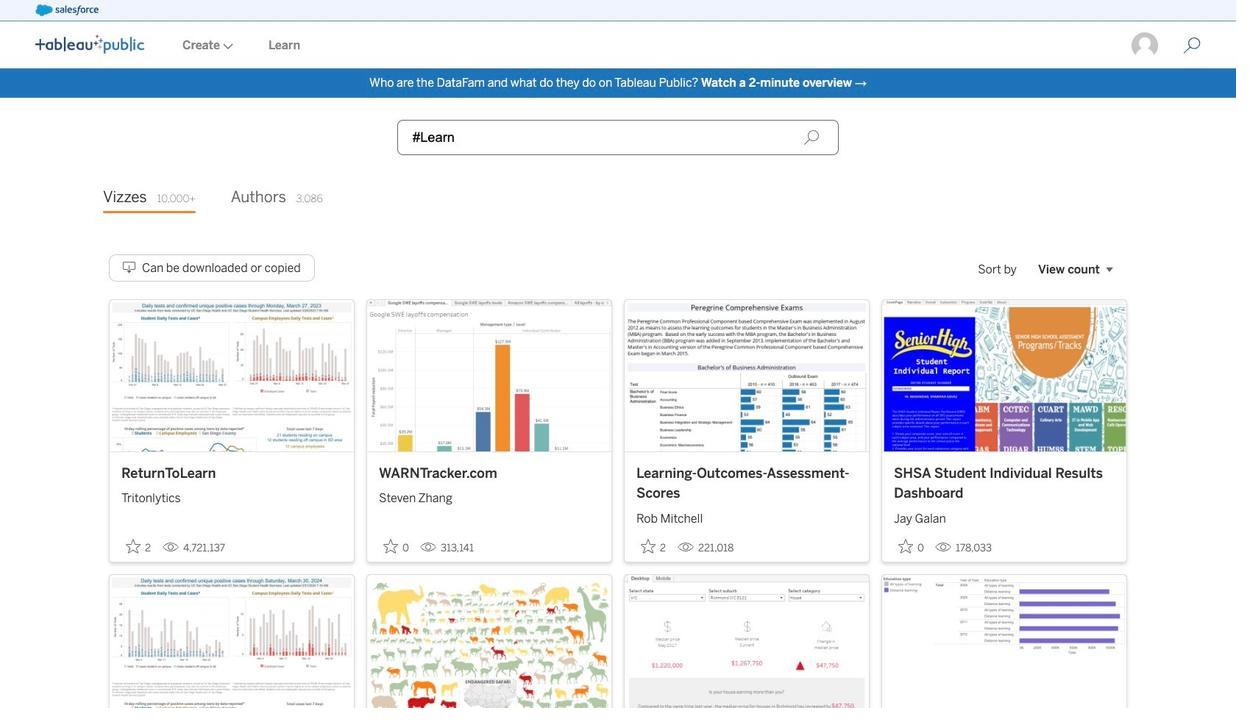 Task type: describe. For each thing, give the bounding box(es) containing it.
4 add favorite button from the left
[[894, 535, 930, 559]]

Search input field
[[398, 120, 839, 155]]

3 add favorite image from the left
[[899, 539, 914, 554]]

1 add favorite button from the left
[[121, 535, 157, 559]]

2 add favorite image from the left
[[641, 539, 656, 554]]

go to search image
[[1166, 37, 1219, 54]]

create image
[[220, 43, 233, 49]]

1 add favorite image from the left
[[384, 539, 398, 554]]



Task type: locate. For each thing, give the bounding box(es) containing it.
christina.overa image
[[1131, 31, 1160, 60]]

0 horizontal spatial add favorite image
[[384, 539, 398, 554]]

1 horizontal spatial add favorite image
[[641, 539, 656, 554]]

2 add favorite button from the left
[[379, 535, 414, 559]]

3 add favorite button from the left
[[637, 535, 672, 559]]

workbook thumbnail image
[[110, 300, 354, 452], [367, 300, 612, 452], [625, 300, 869, 452], [883, 300, 1127, 452], [110, 575, 354, 709], [367, 575, 612, 709], [625, 575, 869, 709], [883, 575, 1127, 709]]

salesforce logo image
[[35, 4, 99, 16]]

search image
[[804, 130, 820, 146]]

add favorite image
[[384, 539, 398, 554], [641, 539, 656, 554], [899, 539, 914, 554]]

2 horizontal spatial add favorite image
[[899, 539, 914, 554]]

logo image
[[35, 35, 144, 54]]

add favorite image
[[126, 539, 141, 554]]

Add Favorite button
[[121, 535, 157, 559], [379, 535, 414, 559], [637, 535, 672, 559], [894, 535, 930, 559]]



Task type: vqa. For each thing, say whether or not it's contained in the screenshot.
To to the middle
no



